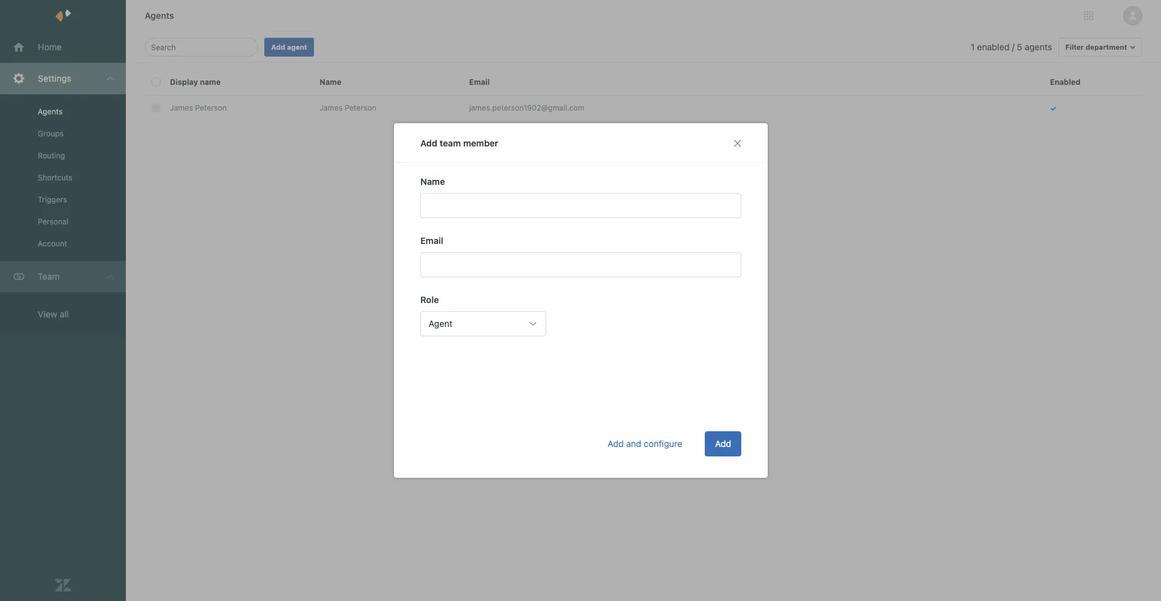 Task type: describe. For each thing, give the bounding box(es) containing it.
add
[[271, 43, 285, 51]]

settings
[[38, 73, 71, 84]]

view
[[38, 309, 57, 320]]

display
[[170, 77, 198, 87]]

1
[[971, 42, 975, 52]]

view all
[[38, 309, 69, 320]]

agent
[[287, 43, 307, 51]]

display name
[[170, 77, 221, 87]]

agents
[[1025, 42, 1052, 52]]

2 peterson from the left
[[345, 103, 376, 113]]

2 james peterson from the left
[[320, 103, 376, 113]]

james.peterson1902@gmail.com
[[469, 103, 585, 113]]

Search text field
[[151, 40, 248, 55]]

routing
[[38, 151, 65, 161]]

all
[[60, 309, 69, 320]]

add agent
[[271, 43, 307, 51]]

home
[[38, 42, 62, 52]]

1 james from the left
[[170, 103, 193, 113]]

5
[[1017, 42, 1022, 52]]

name
[[320, 77, 341, 87]]



Task type: locate. For each thing, give the bounding box(es) containing it.
/
[[1012, 42, 1015, 52]]

name
[[200, 77, 221, 87]]

agents
[[145, 10, 174, 21], [38, 107, 63, 116]]

1 peterson from the left
[[195, 103, 227, 113]]

0 horizontal spatial agents
[[38, 107, 63, 116]]

shortcuts
[[38, 173, 72, 183]]

1 james peterson from the left
[[170, 103, 227, 113]]

add agent button
[[264, 38, 314, 57]]

james peterson
[[170, 103, 227, 113], [320, 103, 376, 113]]

enabled
[[977, 42, 1010, 52]]

2 james from the left
[[320, 103, 343, 113]]

0 horizontal spatial james peterson
[[170, 103, 227, 113]]

1 horizontal spatial james peterson
[[320, 103, 376, 113]]

agents up groups
[[38, 107, 63, 116]]

zendesk products image
[[1084, 11, 1093, 20]]

account
[[38, 239, 67, 249]]

email
[[469, 77, 490, 87]]

peterson
[[195, 103, 227, 113], [345, 103, 376, 113]]

james down display
[[170, 103, 193, 113]]

triggers
[[38, 195, 67, 205]]

james down name
[[320, 103, 343, 113]]

0 vertical spatial agents
[[145, 10, 174, 21]]

department
[[1086, 43, 1127, 51]]

james peterson down display name
[[170, 103, 227, 113]]

1 vertical spatial agents
[[38, 107, 63, 116]]

1 horizontal spatial james
[[320, 103, 343, 113]]

filter department button
[[1059, 38, 1142, 57]]

james peterson down name
[[320, 103, 376, 113]]

groups
[[38, 129, 64, 138]]

agents up search text field
[[145, 10, 174, 21]]

1 horizontal spatial agents
[[145, 10, 174, 21]]

enabled
[[1050, 77, 1081, 87]]

filter
[[1066, 43, 1084, 51]]

1 horizontal spatial peterson
[[345, 103, 376, 113]]

filter department
[[1066, 43, 1127, 51]]

james
[[170, 103, 193, 113], [320, 103, 343, 113]]

0 horizontal spatial james
[[170, 103, 193, 113]]

personal
[[38, 217, 68, 227]]

0 horizontal spatial peterson
[[195, 103, 227, 113]]

1 enabled / 5 agents
[[971, 42, 1052, 52]]

team
[[38, 271, 60, 282]]



Task type: vqa. For each thing, say whether or not it's contained in the screenshot.
Groups
yes



